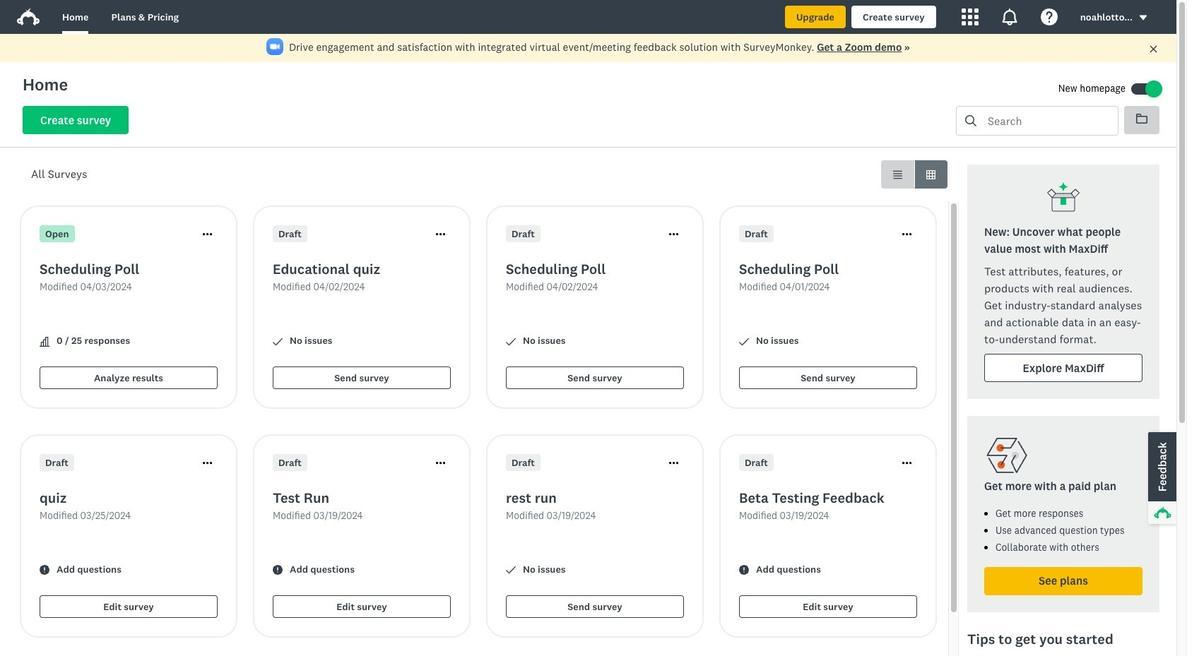 Task type: describe. For each thing, give the bounding box(es) containing it.
Search text field
[[976, 107, 1118, 135]]

response based pricing icon image
[[984, 433, 1029, 478]]

folders image
[[1136, 113, 1147, 124]]

notification center icon image
[[1001, 8, 1018, 25]]

search image
[[965, 115, 976, 126]]

x image
[[1149, 45, 1158, 54]]

1 brand logo image from the top
[[17, 6, 40, 28]]

1 warning image from the left
[[273, 566, 283, 576]]

warning image
[[40, 566, 49, 576]]



Task type: vqa. For each thing, say whether or not it's contained in the screenshot.
Folders icon
yes



Task type: locate. For each thing, give the bounding box(es) containing it.
dropdown arrow icon image
[[1138, 13, 1148, 23], [1140, 15, 1147, 20]]

2 brand logo image from the top
[[17, 8, 40, 25]]

response count image
[[40, 337, 49, 347], [40, 337, 49, 347]]

0 horizontal spatial warning image
[[273, 566, 283, 576]]

brand logo image
[[17, 6, 40, 28], [17, 8, 40, 25]]

warning image
[[273, 566, 283, 576], [739, 566, 749, 576]]

max diff icon image
[[1046, 182, 1080, 216]]

no issues image
[[273, 337, 283, 347], [506, 337, 516, 347], [739, 337, 749, 347], [506, 566, 516, 576]]

folders image
[[1136, 114, 1147, 124]]

help icon image
[[1041, 8, 1058, 25]]

products icon image
[[961, 8, 978, 25], [961, 8, 978, 25]]

1 horizontal spatial warning image
[[739, 566, 749, 576]]

group
[[881, 160, 948, 189]]

search image
[[965, 115, 976, 126]]

2 warning image from the left
[[739, 566, 749, 576]]



